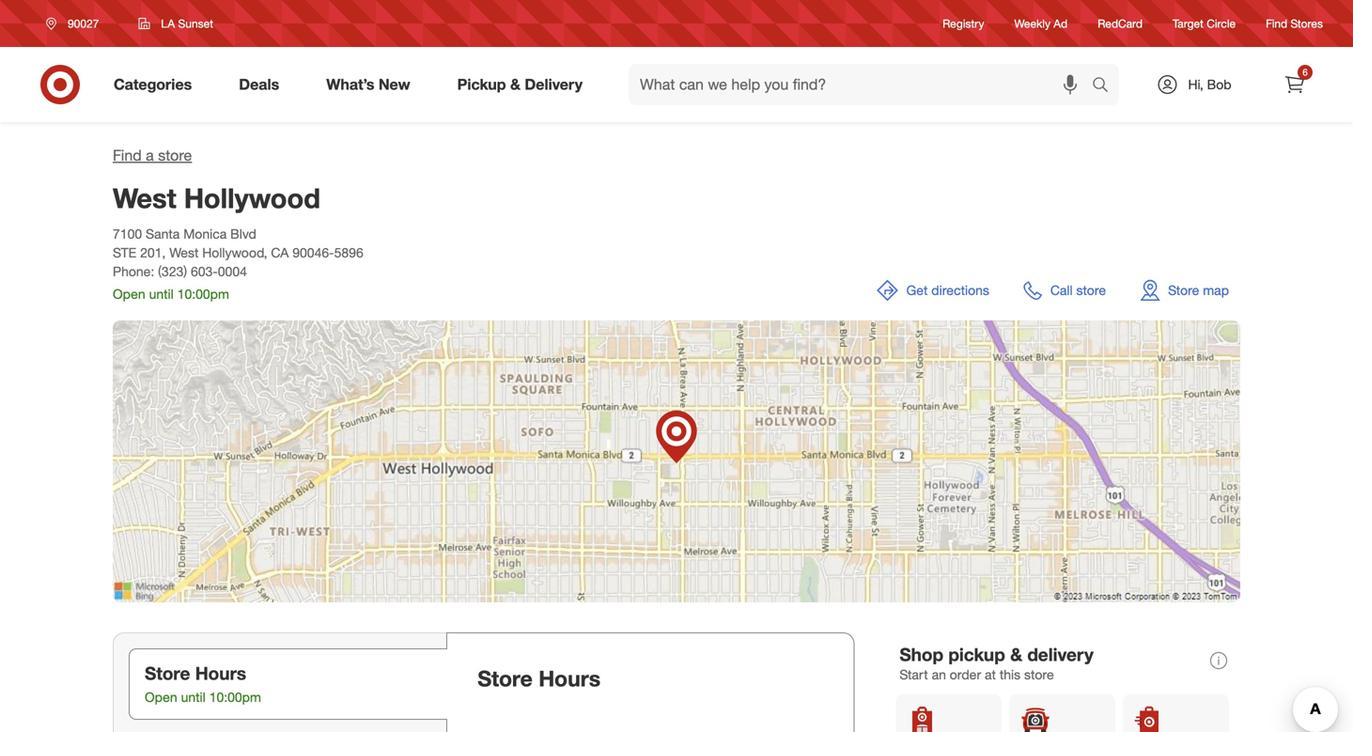 Task type: describe. For each thing, give the bounding box(es) containing it.
hi,
[[1188, 76, 1204, 93]]

find for find a store
[[113, 146, 142, 164]]

store map
[[1168, 282, 1229, 298]]

target
[[1173, 16, 1204, 30]]

store hours
[[478, 665, 601, 692]]

hollywood,
[[202, 244, 267, 261]]

hollywood
[[184, 181, 320, 215]]

search
[[1084, 77, 1129, 95]]

redcard
[[1098, 16, 1143, 30]]

what's new
[[326, 75, 410, 94]]

0 vertical spatial west
[[113, 181, 176, 215]]

(323)
[[158, 263, 187, 280]]

deals link
[[223, 64, 303, 105]]

la
[[161, 16, 175, 31]]

new
[[379, 75, 410, 94]]

open inside the store hours open until 10:00pm
[[145, 689, 177, 705]]

find stores link
[[1266, 15, 1323, 32]]

store map button
[[1129, 268, 1241, 313]]

10:00pm inside the store hours open until 10:00pm
[[209, 689, 261, 705]]

santa
[[146, 226, 180, 242]]

registry
[[943, 16, 984, 30]]

store inside 'shop pickup & delivery start an order at this store'
[[1024, 666, 1054, 683]]

la sunset
[[161, 16, 213, 31]]

ste
[[113, 244, 136, 261]]

& inside pickup & delivery link
[[510, 75, 521, 94]]

6
[[1303, 66, 1308, 78]]

circle
[[1207, 16, 1236, 30]]

weekly ad
[[1015, 16, 1068, 30]]

target circle
[[1173, 16, 1236, 30]]

a
[[146, 146, 154, 164]]

west hollywood
[[113, 181, 320, 215]]

store inside button
[[1076, 282, 1106, 298]]

order
[[950, 666, 981, 683]]

until inside the store hours open until 10:00pm
[[181, 689, 206, 705]]

weekly ad link
[[1015, 15, 1068, 32]]

categories link
[[98, 64, 215, 105]]

6 link
[[1274, 64, 1316, 105]]

delivery
[[525, 75, 583, 94]]

find for find stores
[[1266, 16, 1288, 30]]

10:00pm inside 7100 santa monica blvd ste 201, west hollywood, ca 90046-5896 phone: (323) 603-0004 open until 10:00pm
[[177, 286, 229, 302]]

find a store link
[[113, 146, 192, 164]]

get directions
[[907, 282, 990, 298]]

blvd
[[230, 226, 256, 242]]

categories
[[114, 75, 192, 94]]

delivery
[[1028, 644, 1094, 665]]

deals
[[239, 75, 279, 94]]

call store
[[1051, 282, 1106, 298]]

phone:
[[113, 263, 154, 280]]

directions
[[932, 282, 990, 298]]

90027 button
[[34, 7, 119, 40]]

store for store hours open until 10:00pm
[[145, 663, 190, 684]]

603-
[[191, 263, 218, 280]]

get
[[907, 282, 928, 298]]

stores
[[1291, 16, 1323, 30]]

0004
[[218, 263, 247, 280]]

hours for store hours open until 10:00pm
[[195, 663, 246, 684]]



Task type: vqa. For each thing, say whether or not it's contained in the screenshot.
1st STORE PICKUP option from the bottom
no



Task type: locate. For each thing, give the bounding box(es) containing it.
west inside 7100 santa monica blvd ste 201, west hollywood, ca 90046-5896 phone: (323) 603-0004 open until 10:00pm
[[169, 244, 199, 261]]

store
[[158, 146, 192, 164], [1076, 282, 1106, 298], [1024, 666, 1054, 683]]

registry link
[[943, 15, 984, 32]]

&
[[510, 75, 521, 94], [1010, 644, 1023, 665]]

what's
[[326, 75, 374, 94]]

open inside 7100 santa monica blvd ste 201, west hollywood, ca 90046-5896 phone: (323) 603-0004 open until 10:00pm
[[113, 286, 145, 302]]

hours for store hours
[[539, 665, 601, 692]]

1 vertical spatial &
[[1010, 644, 1023, 665]]

target circle link
[[1173, 15, 1236, 32]]

la sunset button
[[126, 7, 226, 40]]

7100 santa monica blvd ste 201, west hollywood, ca 90046-5896 phone: (323) 603-0004 open until 10:00pm
[[113, 226, 363, 302]]

& up this
[[1010, 644, 1023, 665]]

west hollywood map image
[[113, 321, 1241, 602]]

1 horizontal spatial find
[[1266, 16, 1288, 30]]

2 vertical spatial store
[[1024, 666, 1054, 683]]

1 vertical spatial store
[[1076, 282, 1106, 298]]

store right a
[[158, 146, 192, 164]]

201,
[[140, 244, 166, 261]]

5896
[[334, 244, 363, 261]]

an
[[932, 666, 946, 683]]

1 horizontal spatial store
[[478, 665, 533, 692]]

find
[[1266, 16, 1288, 30], [113, 146, 142, 164]]

find a store
[[113, 146, 192, 164]]

get directions link
[[865, 268, 1001, 313]]

shop pickup & delivery start an order at this store
[[900, 644, 1094, 683]]

store for store map
[[1168, 282, 1199, 298]]

west up (323)
[[169, 244, 199, 261]]

1 horizontal spatial &
[[1010, 644, 1023, 665]]

find stores
[[1266, 16, 1323, 30]]

sunset
[[178, 16, 213, 31]]

search button
[[1084, 64, 1129, 109]]

10:00pm
[[177, 286, 229, 302], [209, 689, 261, 705]]

store right call
[[1076, 282, 1106, 298]]

store inside button
[[1168, 282, 1199, 298]]

& inside 'shop pickup & delivery start an order at this store'
[[1010, 644, 1023, 665]]

this
[[1000, 666, 1021, 683]]

1 vertical spatial 10:00pm
[[209, 689, 261, 705]]

pickup & delivery link
[[441, 64, 606, 105]]

until
[[149, 286, 174, 302], [181, 689, 206, 705]]

west up 7100
[[113, 181, 176, 215]]

1 vertical spatial until
[[181, 689, 206, 705]]

open
[[113, 286, 145, 302], [145, 689, 177, 705]]

1 horizontal spatial store
[[1024, 666, 1054, 683]]

1 horizontal spatial until
[[181, 689, 206, 705]]

0 vertical spatial store
[[158, 146, 192, 164]]

call store button
[[1012, 268, 1117, 313]]

until inside 7100 santa monica blvd ste 201, west hollywood, ca 90046-5896 phone: (323) 603-0004 open until 10:00pm
[[149, 286, 174, 302]]

monica
[[183, 226, 227, 242]]

2 horizontal spatial store
[[1168, 282, 1199, 298]]

2 horizontal spatial store
[[1076, 282, 1106, 298]]

start
[[900, 666, 928, 683]]

0 vertical spatial 10:00pm
[[177, 286, 229, 302]]

0 vertical spatial until
[[149, 286, 174, 302]]

1 vertical spatial west
[[169, 244, 199, 261]]

store hours open until 10:00pm
[[145, 663, 261, 705]]

ca
[[271, 244, 289, 261]]

store for store hours
[[478, 665, 533, 692]]

0 horizontal spatial hours
[[195, 663, 246, 684]]

1 vertical spatial open
[[145, 689, 177, 705]]

0 horizontal spatial store
[[158, 146, 192, 164]]

store
[[1168, 282, 1199, 298], [145, 663, 190, 684], [478, 665, 533, 692]]

hours
[[195, 663, 246, 684], [539, 665, 601, 692]]

0 vertical spatial &
[[510, 75, 521, 94]]

7100
[[113, 226, 142, 242]]

90046-
[[292, 244, 334, 261]]

0 horizontal spatial until
[[149, 286, 174, 302]]

what's new link
[[310, 64, 434, 105]]

map
[[1203, 282, 1229, 298]]

& right pickup
[[510, 75, 521, 94]]

0 vertical spatial find
[[1266, 16, 1288, 30]]

store inside the store hours open until 10:00pm
[[145, 663, 190, 684]]

1 vertical spatial find
[[113, 146, 142, 164]]

0 horizontal spatial find
[[113, 146, 142, 164]]

call
[[1051, 282, 1073, 298]]

1 horizontal spatial hours
[[539, 665, 601, 692]]

west
[[113, 181, 176, 215], [169, 244, 199, 261]]

at
[[985, 666, 996, 683]]

hi, bob
[[1188, 76, 1232, 93]]

store right this
[[1024, 666, 1054, 683]]

90027
[[68, 16, 99, 31]]

pickup & delivery
[[457, 75, 583, 94]]

shop
[[900, 644, 944, 665]]

redcard link
[[1098, 15, 1143, 32]]

find left a
[[113, 146, 142, 164]]

find left the stores
[[1266, 16, 1288, 30]]

hours inside the store hours open until 10:00pm
[[195, 663, 246, 684]]

pickup
[[949, 644, 1005, 665]]

0 horizontal spatial &
[[510, 75, 521, 94]]

pickup
[[457, 75, 506, 94]]

weekly
[[1015, 16, 1051, 30]]

bob
[[1207, 76, 1232, 93]]

What can we help you find? suggestions appear below search field
[[629, 64, 1097, 105]]

0 vertical spatial open
[[113, 286, 145, 302]]

0 horizontal spatial store
[[145, 663, 190, 684]]

ad
[[1054, 16, 1068, 30]]



